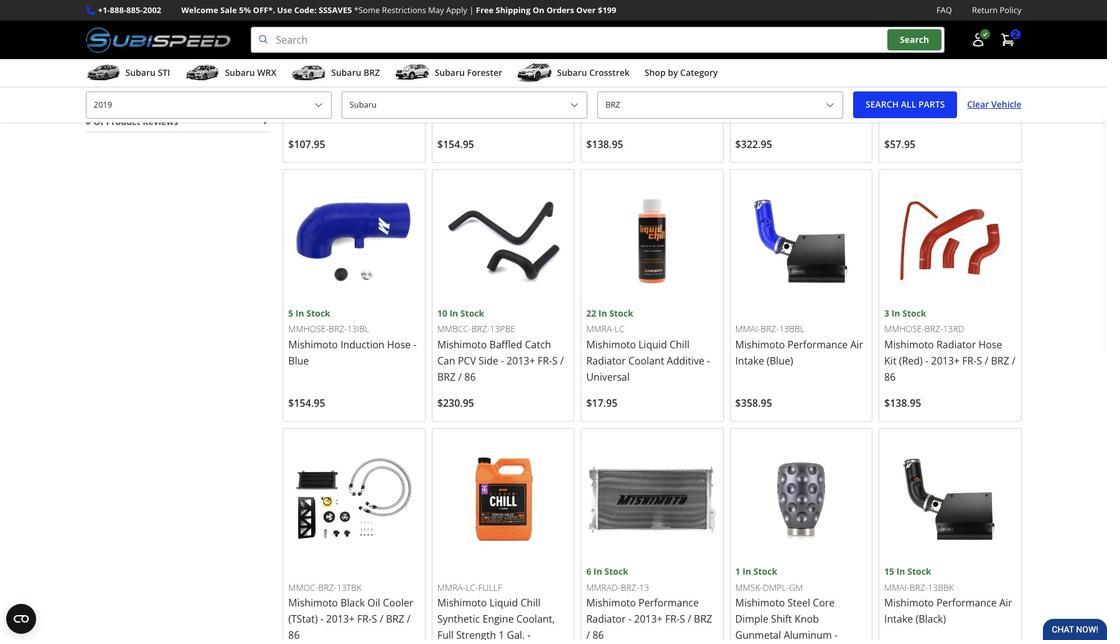 Task type: locate. For each thing, give the bounding box(es) containing it.
#
[[86, 116, 91, 127]]

in up the mmrad-
[[594, 566, 602, 578]]

gunmetal
[[735, 629, 781, 640]]

engine
[[483, 613, 514, 626]]

intake left (black)
[[884, 613, 913, 626]]

2 horizontal spatial kit
[[884, 354, 897, 368]]

black inside mmhose-brz-13ibk mishimoto induction hose - black
[[437, 79, 462, 93]]

0 vertical spatial mmra-
[[586, 323, 615, 335]]

plug
[[788, 63, 808, 77]]

black down "13tbk"
[[341, 596, 365, 610]]

0 horizontal spatial $154.95
[[288, 396, 325, 410]]

steel
[[788, 596, 810, 610]]

0 vertical spatial mmai-
[[735, 323, 761, 335]]

mmoc-
[[288, 582, 318, 593]]

0 horizontal spatial (blue)
[[601, 79, 628, 93]]

mishimoto down mmocc-
[[288, 63, 338, 77]]

mmai- inside mmai-brz-13bbl mishimoto performance air intake (blue)
[[735, 323, 761, 335]]

radiator inside 22 in stock mmra-lc mishimoto liquid chill radiator coolant additive - universal
[[586, 354, 626, 368]]

kit right shroud
[[772, 95, 784, 109]]

radiator down the 13rd
[[937, 338, 976, 352]]

universal down the subaru brz
[[327, 79, 370, 93]]

stock up 13bbk
[[908, 566, 931, 578]]

86 inside 6 in stock mmts-brz-13 mishimoto racing thermostat - 2013+ fr-s / brz / 86
[[911, 95, 923, 109]]

black down subaru forester
[[437, 79, 462, 93]]

mmra-
[[586, 323, 615, 335], [437, 582, 466, 593]]

13pbe
[[490, 323, 515, 335]]

mmhose- inside mmhose-brz-13bl mishimoto radiator hose kit (blue) - 2013+ fr-s / brz / 86
[[586, 48, 627, 60]]

in right 22
[[599, 307, 607, 319]]

off*.
[[253, 4, 275, 16]]

22 in stock mmra-lc mishimoto liquid chill radiator coolant additive - universal
[[586, 307, 710, 384]]

shroud
[[735, 95, 769, 109]]

can right the subaru brz
[[385, 63, 403, 77]]

stock up lc on the bottom right of page
[[609, 307, 633, 319]]

mmhose-
[[437, 48, 478, 60], [586, 48, 627, 60], [288, 323, 329, 335], [884, 323, 925, 335]]

1 vertical spatial mmra-
[[437, 582, 466, 593]]

5 subaru from the left
[[557, 67, 587, 78]]

1 horizontal spatial air
[[999, 596, 1012, 610]]

$154.95
[[437, 138, 474, 151], [288, 396, 325, 410]]

6 inside 6 in stock mmts-brz-13 mishimoto racing thermostat - 2013+ fr-s / brz / 86
[[884, 33, 889, 44]]

(blue) inside mmai-brz-13bbl mishimoto performance air intake (blue)
[[767, 354, 793, 368]]

induction inside 5 in stock mmhose-brz-13ibl mishimoto induction hose - blue
[[341, 338, 385, 352]]

in up mmsk-
[[743, 566, 751, 578]]

sti
[[158, 67, 170, 78]]

1 vertical spatial 6
[[586, 566, 591, 578]]

1 horizontal spatial liquid
[[639, 338, 667, 352]]

core
[[813, 596, 835, 610]]

2
[[1013, 28, 1018, 40]]

in for mishimoto performance air intake (black)
[[897, 566, 905, 578]]

product
[[106, 116, 140, 127]]

1 vertical spatial liquid
[[490, 596, 518, 610]]

subaru left sti
[[125, 67, 156, 78]]

stock up the mmrad-
[[604, 566, 628, 578]]

5
[[288, 307, 293, 319]]

1 vertical spatial chill
[[521, 596, 541, 610]]

1 up mmsk-
[[735, 566, 740, 578]]

in inside 5 in stock mmhose-brz-13ibl mishimoto induction hose - blue
[[296, 307, 304, 319]]

- inside mmoc-brz-13tbk mishimoto black oil cooler (tstat) - 2013+ fr-s / brz / 86
[[320, 613, 324, 626]]

subaru brz
[[331, 67, 380, 78]]

performance for mishimoto performance radiator - 2013+ fr-s / brz / 86
[[639, 596, 699, 610]]

1 vertical spatial air
[[999, 596, 1012, 610]]

0 horizontal spatial 13
[[639, 582, 649, 593]]

catch left a subaru forester thumbnail image at the top
[[356, 63, 382, 77]]

0 vertical spatial $138.95
[[586, 138, 623, 151]]

$154.95 down blue
[[288, 396, 325, 410]]

button image
[[971, 32, 985, 47]]

Select Make button
[[341, 92, 587, 119]]

2013+ inside 3 in stock mmhose-brz-13rd mishimoto radiator hose kit (red) - 2013+ fr-s / brz / 86
[[931, 354, 960, 368]]

catch right baffled
[[525, 338, 551, 352]]

- inside 6 in stock mmrad-brz-13 mishimoto performance radiator - 2013+ fr-s / brz / 86
[[628, 613, 632, 626]]

brz- inside mmai-brz-13bbl mishimoto performance air intake (blue)
[[761, 323, 779, 335]]

chill up coolant,
[[521, 596, 541, 610]]

cooler
[[383, 596, 413, 610]]

subaru inside dropdown button
[[225, 67, 255, 78]]

stock inside 4 in stock mmocc-sa mishimoto oil catch can (small) - universal
[[306, 33, 330, 44]]

1 vertical spatial universal
[[586, 370, 630, 384]]

0 horizontal spatial can
[[385, 63, 403, 77]]

(blue) down crosstrek
[[601, 79, 628, 93]]

1 horizontal spatial induction
[[490, 63, 534, 77]]

*some
[[354, 4, 380, 16]]

- inside mmhose-brz-13ibk mishimoto induction hose - black
[[562, 63, 566, 77]]

13ibl
[[347, 323, 369, 335]]

mishimoto down lc on the bottom right of page
[[586, 338, 636, 352]]

subaru left wrx
[[225, 67, 255, 78]]

13bbl
[[779, 323, 804, 335]]

search input field
[[251, 27, 944, 53]]

2013+
[[636, 79, 664, 93], [947, 79, 975, 93], [792, 95, 821, 109], [507, 354, 535, 368], [931, 354, 960, 368], [326, 613, 355, 626], [634, 613, 663, 626]]

mmai- down the 15
[[884, 582, 910, 593]]

mishimoto up dimple
[[735, 596, 785, 610]]

over
[[576, 4, 596, 16]]

0 vertical spatial induction
[[490, 63, 534, 77]]

induction down 13ibl
[[341, 338, 385, 352]]

0 horizontal spatial universal
[[327, 79, 370, 93]]

kit inside mmfs-brz-13p mishimoto plug n play performance aluminum fan shroud kit - 2013+ fr-s / brz / 86
[[772, 95, 784, 109]]

subaru for subaru forester
[[435, 67, 465, 78]]

s inside 3 in stock mmhose-brz-13rd mishimoto radiator hose kit (red) - 2013+ fr-s / brz / 86
[[977, 354, 982, 368]]

mishimoto up thermostat
[[884, 63, 934, 77]]

6
[[884, 33, 889, 44], [586, 566, 591, 578]]

0 horizontal spatial intake
[[735, 354, 764, 368]]

0 vertical spatial oil
[[341, 63, 353, 77]]

10 in stock mmbcc-brz-13pbe mishimoto baffled catch can pcv side - 2013+ fr-s / brz / 86
[[437, 307, 564, 384]]

0 horizontal spatial air
[[850, 338, 863, 352]]

mishimoto up (red)
[[884, 338, 934, 352]]

in up mmts-
[[892, 33, 900, 44]]

1 vertical spatial induction
[[341, 338, 385, 352]]

subaru up select make image
[[557, 67, 587, 78]]

stock right 3
[[903, 307, 926, 319]]

mishimoto up the pcv
[[437, 338, 487, 352]]

0 vertical spatial chill
[[670, 338, 690, 352]]

mishimoto inside mmhose-brz-13bl mishimoto radiator hose kit (blue) - 2013+ fr-s / brz / 86
[[586, 63, 636, 77]]

mishimoto down search input field
[[586, 63, 636, 77]]

0 horizontal spatial oil
[[341, 63, 353, 77]]

mishimoto up (black)
[[884, 596, 934, 610]]

- inside 10 in stock mmbcc-brz-13pbe mishimoto baffled catch can pcv side - 2013+ fr-s / brz / 86
[[501, 354, 504, 368]]

mishimoto radiator hose kit (red) - 2013+ fr-s / brz / 86 image
[[884, 175, 1016, 307]]

universal up $17.95
[[586, 370, 630, 384]]

faq link
[[937, 4, 952, 17]]

mmra- up synthetic
[[437, 582, 466, 593]]

1 horizontal spatial kit
[[772, 95, 784, 109]]

mmhose- down 5
[[288, 323, 329, 335]]

6 up mmts-
[[884, 33, 889, 44]]

in inside 1 in stock mmsk-dmpl-gm mishimoto steel core dimple shift knob gunmetal aluminum
[[743, 566, 751, 578]]

can
[[385, 63, 403, 77], [437, 354, 455, 368]]

1 horizontal spatial intake
[[884, 613, 913, 626]]

0 vertical spatial (blue)
[[601, 79, 628, 93]]

1 vertical spatial mmai-
[[884, 582, 910, 593]]

1 subaru from the left
[[125, 67, 156, 78]]

subaru
[[125, 67, 156, 78], [225, 67, 255, 78], [331, 67, 361, 78], [435, 67, 465, 78], [557, 67, 587, 78]]

search all parts button
[[853, 92, 957, 118]]

subaru forester button
[[395, 62, 502, 87]]

3
[[884, 307, 889, 319]]

1 vertical spatial (blue)
[[767, 354, 793, 368]]

in inside 4 in stock mmocc-sa mishimoto oil catch can (small) - universal
[[296, 33, 304, 44]]

stock up mmts-
[[903, 33, 926, 44]]

0 horizontal spatial $138.95
[[586, 138, 623, 151]]

mishimoto down the mmrad-
[[586, 596, 636, 610]]

0 horizontal spatial catch
[[356, 63, 382, 77]]

by
[[668, 67, 678, 78]]

in for mishimoto steel core dimple shift knob gunmetal aluminum
[[743, 566, 751, 578]]

brz- inside mmhose-brz-13ibk mishimoto induction hose - black
[[478, 48, 496, 60]]

mishimoto liquid chill radiator coolant additive - universal image
[[586, 175, 718, 307]]

6 inside 6 in stock mmrad-brz-13 mishimoto performance radiator - 2013+ fr-s / brz / 86
[[586, 566, 591, 578]]

s inside 6 in stock mmts-brz-13 mishimoto racing thermostat - 2013+ fr-s / brz / 86
[[992, 79, 998, 93]]

on
[[533, 4, 544, 16]]

0 vertical spatial catch
[[356, 63, 382, 77]]

2 vertical spatial kit
[[884, 354, 897, 368]]

1 horizontal spatial oil
[[368, 596, 380, 610]]

clear vehicle button
[[967, 92, 1022, 118]]

mishimoto inside 6 in stock mmts-brz-13 mishimoto racing thermostat - 2013+ fr-s / brz / 86
[[884, 63, 934, 77]]

stock up sa
[[306, 33, 330, 44]]

86
[[593, 95, 604, 109], [911, 95, 923, 109], [762, 112, 774, 125], [464, 370, 476, 384], [884, 370, 896, 384], [288, 629, 300, 640], [593, 629, 604, 640]]

sa
[[324, 48, 334, 60]]

4 subaru from the left
[[435, 67, 465, 78]]

subaru sti
[[125, 67, 170, 78]]

universal inside 4 in stock mmocc-sa mishimoto oil catch can (small) - universal
[[327, 79, 370, 93]]

1 vertical spatial oil
[[368, 596, 380, 610]]

1 vertical spatial 13
[[639, 582, 649, 593]]

hose inside mmhose-brz-13ibk mishimoto induction hose - black
[[536, 63, 560, 77]]

liquid inside 22 in stock mmra-lc mishimoto liquid chill radiator coolant additive - universal
[[639, 338, 667, 352]]

search
[[866, 99, 899, 110]]

mmts-
[[884, 48, 912, 60]]

1 horizontal spatial 1
[[735, 566, 740, 578]]

stock inside 1 in stock mmsk-dmpl-gm mishimoto steel core dimple shift knob gunmetal aluminum
[[754, 566, 777, 578]]

0 vertical spatial universal
[[327, 79, 370, 93]]

1 horizontal spatial chill
[[670, 338, 690, 352]]

mishimoto inside 4 in stock mmocc-sa mishimoto oil catch can (small) - universal
[[288, 63, 338, 77]]

in for mishimoto performance radiator - 2013+ fr-s / brz / 86
[[594, 566, 602, 578]]

0 horizontal spatial kit
[[586, 79, 599, 93]]

1 horizontal spatial 13
[[930, 48, 940, 60]]

2 subaru from the left
[[225, 67, 255, 78]]

full
[[437, 629, 454, 640]]

1 horizontal spatial mmra-
[[586, 323, 615, 335]]

4
[[288, 33, 293, 44]]

in right 10
[[450, 307, 458, 319]]

0 vertical spatial liquid
[[639, 338, 667, 352]]

0 vertical spatial 6
[[884, 33, 889, 44]]

2013+ inside 10 in stock mmbcc-brz-13pbe mishimoto baffled catch can pcv side - 2013+ fr-s / brz / 86
[[507, 354, 535, 368]]

induction down 13ibk
[[490, 63, 534, 77]]

1 horizontal spatial $154.95
[[437, 138, 474, 151]]

in inside 3 in stock mmhose-brz-13rd mishimoto radiator hose kit (red) - 2013+ fr-s / brz / 86
[[892, 307, 900, 319]]

fr- inside mmfs-brz-13p mishimoto plug n play performance aluminum fan shroud kit - 2013+ fr-s / brz / 86
[[823, 95, 838, 109]]

1 horizontal spatial $138.95
[[884, 396, 921, 410]]

0 vertical spatial air
[[850, 338, 863, 352]]

$154.95 for mishimoto induction hose - blue
[[288, 396, 325, 410]]

0 vertical spatial 13
[[930, 48, 940, 60]]

pcv
[[458, 354, 476, 368]]

mishimoto up synthetic
[[437, 596, 487, 610]]

0 vertical spatial can
[[385, 63, 403, 77]]

a subaru brz thumbnail image image
[[291, 64, 326, 82]]

mishimoto inside 5 in stock mmhose-brz-13ibl mishimoto induction hose - blue
[[288, 338, 338, 352]]

fr- inside mmoc-brz-13tbk mishimoto black oil cooler (tstat) - 2013+ fr-s / brz / 86
[[357, 613, 372, 626]]

mishimoto down mmoc-
[[288, 596, 338, 610]]

(tstat)
[[288, 613, 318, 626]]

black inside mmoc-brz-13tbk mishimoto black oil cooler (tstat) - 2013+ fr-s / brz / 86
[[341, 596, 365, 610]]

stock right 5
[[306, 307, 330, 319]]

mishimoto inside 6 in stock mmrad-brz-13 mishimoto performance radiator - 2013+ fr-s / brz / 86
[[586, 596, 636, 610]]

policy
[[1000, 4, 1022, 16]]

mishimoto down 13bbl
[[735, 338, 785, 352]]

1 vertical spatial black
[[341, 596, 365, 610]]

in right 3
[[892, 307, 900, 319]]

performance for mishimoto performance air intake (black)
[[937, 596, 997, 610]]

return policy link
[[972, 4, 1022, 17]]

0 horizontal spatial induction
[[341, 338, 385, 352]]

-
[[562, 63, 566, 77], [321, 79, 325, 93], [630, 79, 633, 93], [941, 79, 944, 93], [787, 95, 790, 109], [413, 338, 417, 352], [501, 354, 504, 368], [707, 354, 710, 368], [925, 354, 929, 368], [320, 613, 324, 626], [628, 613, 632, 626]]

mmra- down 22
[[586, 323, 615, 335]]

in right 4
[[296, 33, 304, 44]]

intake up $358.95
[[735, 354, 764, 368]]

performance inside 15 in stock mmai-brz-13bbk mishimoto performance air intake (black)
[[937, 596, 997, 610]]

mmra-lc-fullf mishimoto liquid chill synthetic engine coolant, full strength 1 gal.
[[437, 582, 555, 640]]

3 subaru from the left
[[331, 67, 361, 78]]

1 vertical spatial catch
[[525, 338, 551, 352]]

1 vertical spatial $154.95
[[288, 396, 325, 410]]

6 in stock mmts-brz-13 mishimoto racing thermostat - 2013+ fr-s / brz / 86
[[884, 33, 1004, 109]]

mishimoto steel core dimple shift knob gunmetal aluminum - universal image
[[735, 434, 867, 565]]

0 vertical spatial intake
[[735, 354, 764, 368]]

13rd
[[943, 323, 964, 335]]

brz inside mmoc-brz-13tbk mishimoto black oil cooler (tstat) - 2013+ fr-s / brz / 86
[[386, 613, 404, 626]]

subaru for subaru crosstrek
[[557, 67, 587, 78]]

black
[[437, 79, 462, 93], [341, 596, 365, 610]]

mishimoto inside mmoc-brz-13tbk mishimoto black oil cooler (tstat) - 2013+ fr-s / brz / 86
[[288, 596, 338, 610]]

in right the 15
[[897, 566, 905, 578]]

1 vertical spatial 1
[[499, 629, 504, 640]]

kit left (red)
[[884, 354, 897, 368]]

radiator down the mmrad-
[[586, 613, 626, 626]]

fr- inside 3 in stock mmhose-brz-13rd mishimoto radiator hose kit (red) - 2013+ fr-s / brz / 86
[[962, 354, 977, 368]]

in for mishimoto oil catch can (small) - universal
[[296, 33, 304, 44]]

13 up racing on the top of the page
[[930, 48, 940, 60]]

0 vertical spatial $154.95
[[437, 138, 474, 151]]

mmhose- up subaru forester
[[437, 48, 478, 60]]

(blue)
[[601, 79, 628, 93], [767, 354, 793, 368]]

lc-
[[466, 582, 478, 593]]

chill inside mmra-lc-fullf mishimoto liquid chill synthetic engine coolant, full strength 1 gal.
[[521, 596, 541, 610]]

restrictions
[[382, 4, 426, 16]]

5%
[[239, 4, 251, 16]]

0 vertical spatial 1
[[735, 566, 740, 578]]

1 horizontal spatial mmai-
[[884, 582, 910, 593]]

mmhose- down 3
[[884, 323, 925, 335]]

sale
[[220, 4, 237, 16]]

stock for mishimoto induction hose - blue
[[306, 307, 330, 319]]

1 inside 1 in stock mmsk-dmpl-gm mishimoto steel core dimple shift knob gunmetal aluminum
[[735, 566, 740, 578]]

$154.95 for mishimoto induction hose - black
[[437, 138, 474, 151]]

subaru down sa
[[331, 67, 361, 78]]

1 inside mmra-lc-fullf mishimoto liquid chill synthetic engine coolant, full strength 1 gal.
[[499, 629, 504, 640]]

mmhose- up crosstrek
[[586, 48, 627, 60]]

mmfs-
[[735, 48, 762, 60]]

(blue) down 13bbl
[[767, 354, 793, 368]]

stock inside 5 in stock mmhose-brz-13ibl mishimoto induction hose - blue
[[306, 307, 330, 319]]

0 horizontal spatial 6
[[586, 566, 591, 578]]

forester
[[467, 67, 502, 78]]

catch inside 4 in stock mmocc-sa mishimoto oil catch can (small) - universal
[[356, 63, 382, 77]]

search
[[900, 34, 929, 46]]

subaru left forester
[[435, 67, 465, 78]]

oil left cooler
[[368, 596, 380, 610]]

6 up the mmrad-
[[586, 566, 591, 578]]

code:
[[294, 4, 317, 16]]

13bl
[[645, 48, 665, 60]]

mmai- left 13bbl
[[735, 323, 761, 335]]

1 horizontal spatial can
[[437, 354, 455, 368]]

0 vertical spatial black
[[437, 79, 462, 93]]

1 horizontal spatial black
[[437, 79, 462, 93]]

mishimoto induction hose - black image
[[437, 0, 569, 32]]

radiator inside 6 in stock mmrad-brz-13 mishimoto performance radiator - 2013+ fr-s / brz / 86
[[586, 613, 626, 626]]

in inside 10 in stock mmbcc-brz-13pbe mishimoto baffled catch can pcv side - 2013+ fr-s / brz / 86
[[450, 307, 458, 319]]

subaru for subaru wrx
[[225, 67, 255, 78]]

oil right a subaru brz thumbnail image at the left of page
[[341, 63, 353, 77]]

$358.95
[[735, 396, 772, 410]]

15 in stock mmai-brz-13bbk mishimoto performance air intake (black)
[[884, 566, 1012, 626]]

2013+ inside 6 in stock mmts-brz-13 mishimoto racing thermostat - 2013+ fr-s / brz / 86
[[947, 79, 975, 93]]

stock up mmbcc-
[[460, 307, 484, 319]]

fr- inside 6 in stock mmrad-brz-13 mishimoto performance radiator - 2013+ fr-s / brz / 86
[[665, 613, 680, 626]]

chill up additive on the bottom of the page
[[670, 338, 690, 352]]

1 vertical spatial kit
[[772, 95, 784, 109]]

mmai-
[[735, 323, 761, 335], [884, 582, 910, 593]]

in right 5
[[296, 307, 304, 319]]

radiator down lc on the bottom right of page
[[586, 354, 626, 368]]

6 for mishimoto racing thermostat - 2013+ fr-s / brz / 86
[[884, 33, 889, 44]]

+1-888-885-2002
[[98, 4, 161, 16]]

13
[[930, 48, 940, 60], [639, 582, 649, 593]]

air inside mmai-brz-13bbl mishimoto performance air intake (blue)
[[850, 338, 863, 352]]

0 horizontal spatial liquid
[[490, 596, 518, 610]]

- inside 4 in stock mmocc-sa mishimoto oil catch can (small) - universal
[[321, 79, 325, 93]]

0 horizontal spatial mmai-
[[735, 323, 761, 335]]

$154.95 down select make button
[[437, 138, 474, 151]]

1 horizontal spatial catch
[[525, 338, 551, 352]]

stock for mishimoto racing thermostat - 2013+ fr-s / brz / 86
[[903, 33, 926, 44]]

1 vertical spatial intake
[[884, 613, 913, 626]]

universal
[[327, 79, 370, 93], [586, 370, 630, 384]]

1 horizontal spatial universal
[[586, 370, 630, 384]]

- inside mmhose-brz-13bl mishimoto radiator hose kit (blue) - 2013+ fr-s / brz / 86
[[630, 79, 633, 93]]

in inside 15 in stock mmai-brz-13bbk mishimoto performance air intake (black)
[[897, 566, 905, 578]]

mishimoto up blue
[[288, 338, 338, 352]]

mishimoto black oil cooler (tstat) - 2013+ fr-s / brz / 86 image
[[288, 434, 420, 565]]

brz-
[[478, 48, 496, 60], [627, 48, 645, 60], [762, 48, 781, 60], [912, 48, 930, 60], [329, 323, 347, 335], [471, 323, 490, 335], [761, 323, 779, 335], [925, 323, 943, 335], [318, 582, 337, 593], [621, 582, 639, 593], [910, 582, 928, 593]]

1 vertical spatial can
[[437, 354, 455, 368]]

catch inside 10 in stock mmbcc-brz-13pbe mishimoto baffled catch can pcv side - 2013+ fr-s / brz / 86
[[525, 338, 551, 352]]

/
[[690, 79, 693, 93], [1000, 79, 1004, 93], [586, 95, 590, 109], [846, 95, 850, 109], [905, 95, 909, 109], [756, 112, 760, 125], [560, 354, 564, 368], [985, 354, 988, 368], [1012, 354, 1016, 368], [458, 370, 462, 384], [380, 613, 383, 626], [407, 613, 411, 626], [688, 613, 691, 626], [586, 629, 590, 640]]

radiator down 13bl
[[639, 63, 678, 77]]

86 inside mmoc-brz-13tbk mishimoto black oil cooler (tstat) - 2013+ fr-s / brz / 86
[[288, 629, 300, 640]]

hose
[[536, 63, 560, 77], [681, 63, 704, 77], [387, 338, 411, 352], [979, 338, 1002, 352]]

$138.95 for mishimoto radiator hose kit (blue) - 2013+ fr-s / brz / 86
[[586, 138, 623, 151]]

liquid up coolant
[[639, 338, 667, 352]]

mishimoto performance radiator - 2013+ fr-s / brz / 86 image
[[586, 434, 718, 565]]

a subaru forester thumbnail image image
[[395, 64, 430, 82]]

0 horizontal spatial black
[[341, 596, 365, 610]]

0 horizontal spatial mmra-
[[437, 582, 466, 593]]

stock for mishimoto oil catch can (small) - universal
[[306, 33, 330, 44]]

0 vertical spatial kit
[[586, 79, 599, 93]]

mishimoto down mmfs-
[[735, 63, 785, 77]]

kit inside mmhose-brz-13bl mishimoto radiator hose kit (blue) - 2013+ fr-s / brz / 86
[[586, 79, 599, 93]]

0 horizontal spatial 1
[[499, 629, 504, 640]]

stock up dmpl-
[[754, 566, 777, 578]]

crosstrek
[[589, 67, 630, 78]]

parts
[[919, 99, 945, 110]]

1 horizontal spatial (blue)
[[767, 354, 793, 368]]

brz
[[364, 67, 380, 78], [696, 79, 714, 93], [884, 95, 903, 109], [735, 112, 754, 125], [991, 354, 1009, 368], [437, 370, 456, 384], [386, 613, 404, 626], [694, 613, 712, 626]]

mishimoto
[[288, 63, 338, 77], [437, 63, 487, 77], [586, 63, 636, 77], [735, 63, 785, 77], [884, 63, 934, 77], [288, 338, 338, 352], [437, 338, 487, 352], [586, 338, 636, 352], [735, 338, 785, 352], [884, 338, 934, 352], [288, 596, 338, 610], [437, 596, 487, 610], [586, 596, 636, 610], [735, 596, 785, 610], [884, 596, 934, 610]]

brz- inside mmhose-brz-13bl mishimoto radiator hose kit (blue) - 2013+ fr-s / brz / 86
[[627, 48, 645, 60]]

1 vertical spatial $138.95
[[884, 396, 921, 410]]

kit down the 'subaru crosstrek'
[[586, 79, 599, 93]]

1 down engine
[[499, 629, 504, 640]]

888-
[[110, 4, 126, 16]]

shop
[[645, 67, 666, 78]]

in for mishimoto radiator hose kit (red) - 2013+ fr-s / brz / 86
[[892, 307, 900, 319]]

0 horizontal spatial chill
[[521, 596, 541, 610]]

2013+ inside mmoc-brz-13tbk mishimoto black oil cooler (tstat) - 2013+ fr-s / brz / 86
[[326, 613, 355, 626]]

mishimoto up select make button
[[437, 63, 487, 77]]

dimple
[[735, 613, 769, 626]]

can inside 10 in stock mmbcc-brz-13pbe mishimoto baffled catch can pcv side - 2013+ fr-s / brz / 86
[[437, 354, 455, 368]]

stock inside 6 in stock mmrad-brz-13 mishimoto performance radiator - 2013+ fr-s / brz / 86
[[604, 566, 628, 578]]

liquid up engine
[[490, 596, 518, 610]]

in inside 22 in stock mmra-lc mishimoto liquid chill radiator coolant additive - universal
[[599, 307, 607, 319]]

stock inside 6 in stock mmts-brz-13 mishimoto racing thermostat - 2013+ fr-s / brz / 86
[[903, 33, 926, 44]]

13 right the mmrad-
[[639, 582, 649, 593]]

can left the pcv
[[437, 354, 455, 368]]

intake inside mmai-brz-13bbl mishimoto performance air intake (blue)
[[735, 354, 764, 368]]

stock for mishimoto liquid chill radiator coolant additive - universal
[[609, 307, 633, 319]]

(blue) for kit
[[601, 79, 628, 93]]

(blue) inside mmhose-brz-13bl mishimoto radiator hose kit (blue) - 2013+ fr-s / brz / 86
[[601, 79, 628, 93]]

1 horizontal spatial 6
[[884, 33, 889, 44]]



Task type: describe. For each thing, give the bounding box(es) containing it.
s inside mmhose-brz-13bl mishimoto radiator hose kit (blue) - 2013+ fr-s / brz / 86
[[682, 79, 687, 93]]

in for mishimoto racing thermostat - 2013+ fr-s / brz / 86
[[892, 33, 900, 44]]

4 in stock mmocc-sa mishimoto oil catch can (small) - universal
[[288, 33, 403, 93]]

brz- inside 3 in stock mmhose-brz-13rd mishimoto radiator hose kit (red) - 2013+ fr-s / brz / 86
[[925, 323, 943, 335]]

$322.95
[[735, 138, 772, 151]]

can inside 4 in stock mmocc-sa mishimoto oil catch can (small) - universal
[[385, 63, 403, 77]]

s inside mmfs-brz-13p mishimoto plug n play performance aluminum fan shroud kit - 2013+ fr-s / brz / 86
[[838, 95, 843, 109]]

in for mishimoto liquid chill radiator coolant additive - universal
[[599, 307, 607, 319]]

clear
[[967, 99, 989, 110]]

thermostat
[[884, 79, 938, 93]]

fr- inside 6 in stock mmts-brz-13 mishimoto racing thermostat - 2013+ fr-s / brz / 86
[[978, 79, 992, 93]]

brz inside 6 in stock mmts-brz-13 mishimoto racing thermostat - 2013+ fr-s / brz / 86
[[884, 95, 903, 109]]

$57.95
[[884, 138, 916, 151]]

stock for mishimoto performance radiator - 2013+ fr-s / brz / 86
[[604, 566, 628, 578]]

brz- inside 6 in stock mmts-brz-13 mishimoto racing thermostat - 2013+ fr-s / brz / 86
[[912, 48, 930, 60]]

13 for racing
[[930, 48, 940, 60]]

air inside 15 in stock mmai-brz-13bbk mishimoto performance air intake (black)
[[999, 596, 1012, 610]]

- inside 6 in stock mmts-brz-13 mishimoto racing thermostat - 2013+ fr-s / brz / 86
[[941, 79, 944, 93]]

category
[[680, 67, 718, 78]]

s inside 6 in stock mmrad-brz-13 mishimoto performance radiator - 2013+ fr-s / brz / 86
[[680, 613, 685, 626]]

(red)
[[899, 354, 923, 368]]

3 in stock mmhose-brz-13rd mishimoto radiator hose kit (red) - 2013+ fr-s / brz / 86
[[884, 307, 1016, 384]]

mmai-brz-13bbl mishimoto performance air intake (blue)
[[735, 323, 863, 368]]

- inside 5 in stock mmhose-brz-13ibl mishimoto induction hose - blue
[[413, 338, 417, 352]]

$138.95 for mishimoto radiator hose kit (red) - 2013+ fr-s / brz / 86
[[884, 396, 921, 410]]

mmhose- inside 3 in stock mmhose-brz-13rd mishimoto radiator hose kit (red) - 2013+ fr-s / brz / 86
[[884, 323, 925, 335]]

radiator inside mmhose-brz-13bl mishimoto radiator hose kit (blue) - 2013+ fr-s / brz / 86
[[639, 63, 678, 77]]

lc
[[615, 323, 625, 335]]

mmhose-brz-13bl mishimoto radiator hose kit (blue) - 2013+ fr-s / brz / 86
[[586, 48, 714, 109]]

free
[[476, 4, 494, 16]]

a subaru crosstrek thumbnail image image
[[517, 64, 552, 82]]

$230.95
[[437, 396, 474, 410]]

additive
[[667, 354, 705, 368]]

mishimoto induction hose - blue image
[[288, 175, 420, 307]]

fr- inside 10 in stock mmbcc-brz-13pbe mishimoto baffled catch can pcv side - 2013+ fr-s / brz / 86
[[538, 354, 552, 368]]

mishimoto radiator hose kit (blue) - 2013+ fr-s / brz / 86 image
[[586, 0, 718, 32]]

shift
[[771, 613, 792, 626]]

mishimoto racing thermostat - 2013+ fr-s / brz / 86 image
[[884, 0, 1016, 32]]

select make image
[[569, 100, 579, 110]]

reviews
[[143, 116, 178, 127]]

mishimoto performance air intake (blue) image
[[735, 175, 867, 307]]

+1-888-885-2002 link
[[98, 4, 161, 17]]

86 inside mmhose-brz-13bl mishimoto radiator hose kit (blue) - 2013+ fr-s / brz / 86
[[593, 95, 604, 109]]

- inside 22 in stock mmra-lc mishimoto liquid chill radiator coolant additive - universal
[[707, 354, 710, 368]]

return
[[972, 4, 998, 16]]

mmsk-
[[735, 582, 763, 593]]

knob
[[795, 613, 819, 626]]

mishimoto inside 22 in stock mmra-lc mishimoto liquid chill radiator coolant additive - universal
[[586, 338, 636, 352]]

2013+ inside mmhose-brz-13bl mishimoto radiator hose kit (blue) - 2013+ fr-s / brz / 86
[[636, 79, 664, 93]]

subaru wrx
[[225, 67, 276, 78]]

2013+ inside mmfs-brz-13p mishimoto plug n play performance aluminum fan shroud kit - 2013+ fr-s / brz / 86
[[792, 95, 821, 109]]

select model image
[[825, 100, 835, 110]]

mishimoto inside mmai-brz-13bbl mishimoto performance air intake (blue)
[[735, 338, 785, 352]]

mishimoto inside mmhose-brz-13ibk mishimoto induction hose - black
[[437, 63, 487, 77]]

subaru sti button
[[86, 62, 170, 87]]

oil inside 4 in stock mmocc-sa mishimoto oil catch can (small) - universal
[[341, 63, 353, 77]]

Select Year button
[[86, 92, 332, 119]]

open widget image
[[6, 604, 36, 634]]

mmhose- inside mmhose-brz-13ibk mishimoto induction hose - black
[[437, 48, 478, 60]]

shop by category button
[[645, 62, 718, 87]]

radiator inside 3 in stock mmhose-brz-13rd mishimoto radiator hose kit (red) - 2013+ fr-s / brz / 86
[[937, 338, 976, 352]]

return policy
[[972, 4, 1022, 16]]

gm
[[789, 582, 803, 593]]

brz inside mmhose-brz-13bl mishimoto radiator hose kit (blue) - 2013+ fr-s / brz / 86
[[696, 79, 714, 93]]

sssave5
[[319, 4, 352, 16]]

subaru crosstrek
[[557, 67, 630, 78]]

2013+ inside 6 in stock mmrad-brz-13 mishimoto performance radiator - 2013+ fr-s / brz / 86
[[634, 613, 663, 626]]

- inside 3 in stock mmhose-brz-13rd mishimoto radiator hose kit (red) - 2013+ fr-s / brz / 86
[[925, 354, 929, 368]]

shipping
[[496, 4, 531, 16]]

stock for mishimoto steel core dimple shift knob gunmetal aluminum
[[754, 566, 777, 578]]

induction inside mmhose-brz-13ibk mishimoto induction hose - black
[[490, 63, 534, 77]]

search all parts
[[866, 99, 945, 110]]

brz inside dropdown button
[[364, 67, 380, 78]]

mishimoto inside mmfs-brz-13p mishimoto plug n play performance aluminum fan shroud kit - 2013+ fr-s / brz / 86
[[735, 63, 785, 77]]

search button
[[888, 29, 942, 50]]

fullf
[[478, 582, 502, 593]]

use
[[277, 4, 292, 16]]

mishimoto inside mmra-lc-fullf mishimoto liquid chill synthetic engine coolant, full strength 1 gal.
[[437, 596, 487, 610]]

- inside mmfs-brz-13p mishimoto plug n play performance aluminum fan shroud kit - 2013+ fr-s / brz / 86
[[787, 95, 790, 109]]

brz- inside 10 in stock mmbcc-brz-13pbe mishimoto baffled catch can pcv side - 2013+ fr-s / brz / 86
[[471, 323, 490, 335]]

liquid inside mmra-lc-fullf mishimoto liquid chill synthetic engine coolant, full strength 1 gal.
[[490, 596, 518, 610]]

13 for performance
[[639, 582, 649, 593]]

86 inside 3 in stock mmhose-brz-13rd mishimoto radiator hose kit (red) - 2013+ fr-s / brz / 86
[[884, 370, 896, 384]]

brz- inside mmfs-brz-13p mishimoto plug n play performance aluminum fan shroud kit - 2013+ fr-s / brz / 86
[[762, 48, 781, 60]]

brz- inside mmoc-brz-13tbk mishimoto black oil cooler (tstat) - 2013+ fr-s / brz / 86
[[318, 582, 337, 593]]

brz- inside 5 in stock mmhose-brz-13ibl mishimoto induction hose - blue
[[329, 323, 347, 335]]

|
[[469, 4, 474, 16]]

mishimoto inside 1 in stock mmsk-dmpl-gm mishimoto steel core dimple shift knob gunmetal aluminum
[[735, 596, 785, 610]]

oil inside mmoc-brz-13tbk mishimoto black oil cooler (tstat) - 2013+ fr-s / brz / 86
[[368, 596, 380, 610]]

subaru crosstrek button
[[517, 62, 630, 87]]

mishimoto baffled catch can pcv side - 2013+ fr-s / brz / 86 image
[[437, 175, 569, 307]]

n
[[810, 63, 816, 77]]

$17.95
[[586, 396, 618, 410]]

mishimoto oil catch can (small) - universal image
[[288, 0, 420, 32]]

# of product reviews button
[[86, 113, 270, 132]]

performance for mishimoto plug n play performance aluminum fan shroud kit - 2013+ fr-s / brz / 86
[[735, 79, 796, 93]]

mishimoto inside 15 in stock mmai-brz-13bbk mishimoto performance air intake (black)
[[884, 596, 934, 610]]

+1-
[[98, 4, 110, 16]]

(blue) for intake
[[767, 354, 793, 368]]

brz inside 10 in stock mmbcc-brz-13pbe mishimoto baffled catch can pcv side - 2013+ fr-s / brz / 86
[[437, 370, 456, 384]]

stock for mishimoto radiator hose kit (red) - 2013+ fr-s / brz / 86
[[903, 307, 926, 319]]

baffled
[[490, 338, 522, 352]]

hose inside 3 in stock mmhose-brz-13rd mishimoto radiator hose kit (red) - 2013+ fr-s / brz / 86
[[979, 338, 1002, 352]]

mmra- inside mmra-lc-fullf mishimoto liquid chill synthetic engine coolant, full strength 1 gal.
[[437, 582, 466, 593]]

subaru for subaru sti
[[125, 67, 156, 78]]

dmpl-
[[763, 582, 789, 593]]

2002
[[143, 4, 161, 16]]

brz inside 6 in stock mmrad-brz-13 mishimoto performance radiator - 2013+ fr-s / brz / 86
[[694, 613, 712, 626]]

s inside mmoc-brz-13tbk mishimoto black oil cooler (tstat) - 2013+ fr-s / brz / 86
[[372, 613, 377, 626]]

coolant
[[628, 354, 664, 368]]

synthetic
[[437, 613, 480, 626]]

86 inside 6 in stock mmrad-brz-13 mishimoto performance radiator - 2013+ fr-s / brz / 86
[[593, 629, 604, 640]]

brz inside 3 in stock mmhose-brz-13rd mishimoto radiator hose kit (red) - 2013+ fr-s / brz / 86
[[991, 354, 1009, 368]]

mmhose- inside 5 in stock mmhose-brz-13ibl mishimoto induction hose - blue
[[288, 323, 329, 335]]

strength
[[456, 629, 496, 640]]

in for mishimoto induction hose - blue
[[296, 307, 304, 319]]

10
[[437, 307, 447, 319]]

mishimoto liquid chill synthetic engine coolant, full strength 1 gal. - universal image
[[437, 434, 569, 565]]

1 in stock mmsk-dmpl-gm mishimoto steel core dimple shift knob gunmetal aluminum
[[735, 566, 838, 640]]

mishimoto performance air intake (black) image
[[884, 434, 1016, 565]]

aluminum
[[798, 79, 846, 93]]

clear vehicle
[[967, 99, 1022, 110]]

13bbk
[[928, 582, 954, 593]]

6 in stock mmrad-brz-13 mishimoto performance radiator - 2013+ fr-s / brz / 86
[[586, 566, 712, 640]]

in for mishimoto baffled catch can pcv side - 2013+ fr-s / brz / 86
[[450, 307, 458, 319]]

15
[[884, 566, 894, 578]]

Select Model button
[[597, 92, 843, 119]]

stock for mishimoto performance air intake (black)
[[908, 566, 931, 578]]

coolant,
[[516, 613, 555, 626]]

welcome
[[181, 4, 218, 16]]

2 button
[[994, 27, 1022, 52]]

fan
[[849, 79, 866, 93]]

86 inside mmfs-brz-13p mishimoto plug n play performance aluminum fan shroud kit - 2013+ fr-s / brz / 86
[[762, 112, 774, 125]]

brz- inside 15 in stock mmai-brz-13bbk mishimoto performance air intake (black)
[[910, 582, 928, 593]]

mishimoto plug n play performance aluminum fan shroud kit - 2013+ fr-s / brz / 86 image
[[735, 0, 867, 32]]

fr- inside mmhose-brz-13bl mishimoto radiator hose kit (blue) - 2013+ fr-s / brz / 86
[[667, 79, 682, 93]]

$107.95
[[288, 138, 325, 151]]

brz inside mmfs-brz-13p mishimoto plug n play performance aluminum fan shroud kit - 2013+ fr-s / brz / 86
[[735, 112, 754, 125]]

885-
[[126, 4, 143, 16]]

86 inside 10 in stock mmbcc-brz-13pbe mishimoto baffled catch can pcv side - 2013+ fr-s / brz / 86
[[464, 370, 476, 384]]

mishimoto inside 3 in stock mmhose-brz-13rd mishimoto radiator hose kit (red) - 2013+ fr-s / brz / 86
[[884, 338, 934, 352]]

6 for mishimoto performance radiator - 2013+ fr-s / brz / 86
[[586, 566, 591, 578]]

mmoc-brz-13tbk mishimoto black oil cooler (tstat) - 2013+ fr-s / brz / 86
[[288, 582, 413, 640]]

intake inside 15 in stock mmai-brz-13bbk mishimoto performance air intake (black)
[[884, 613, 913, 626]]

subaru for subaru brz
[[331, 67, 361, 78]]

a subaru sti thumbnail image image
[[86, 64, 120, 82]]

side
[[479, 354, 498, 368]]

brz- inside 6 in stock mmrad-brz-13 mishimoto performance radiator - 2013+ fr-s / brz / 86
[[621, 582, 639, 593]]

mmfs-brz-13p mishimoto plug n play performance aluminum fan shroud kit - 2013+ fr-s / brz / 86
[[735, 48, 866, 125]]

hose inside 5 in stock mmhose-brz-13ibl mishimoto induction hose - blue
[[387, 338, 411, 352]]

play
[[819, 63, 838, 77]]

performance inside mmai-brz-13bbl mishimoto performance air intake (blue)
[[788, 338, 848, 352]]

all
[[901, 99, 916, 110]]

subaru forester
[[435, 67, 502, 78]]

13p
[[781, 48, 796, 60]]

mmai- inside 15 in stock mmai-brz-13bbk mishimoto performance air intake (black)
[[884, 582, 910, 593]]

select year image
[[313, 100, 323, 110]]

mishimoto inside 10 in stock mmbcc-brz-13pbe mishimoto baffled catch can pcv side - 2013+ fr-s / brz / 86
[[437, 338, 487, 352]]

may
[[428, 4, 444, 16]]

mmra- inside 22 in stock mmra-lc mishimoto liquid chill radiator coolant additive - universal
[[586, 323, 615, 335]]

mmhose-brz-13ibk mishimoto induction hose - black
[[437, 48, 566, 93]]

stock for mishimoto baffled catch can pcv side - 2013+ fr-s / brz / 86
[[460, 307, 484, 319]]

a subaru wrx thumbnail image image
[[185, 64, 220, 82]]

mmocc-
[[288, 48, 324, 60]]

(small)
[[288, 79, 319, 93]]

subispeed logo image
[[86, 27, 231, 53]]

shop by category
[[645, 67, 718, 78]]



Task type: vqa. For each thing, say whether or not it's contained in the screenshot.
Trim
no



